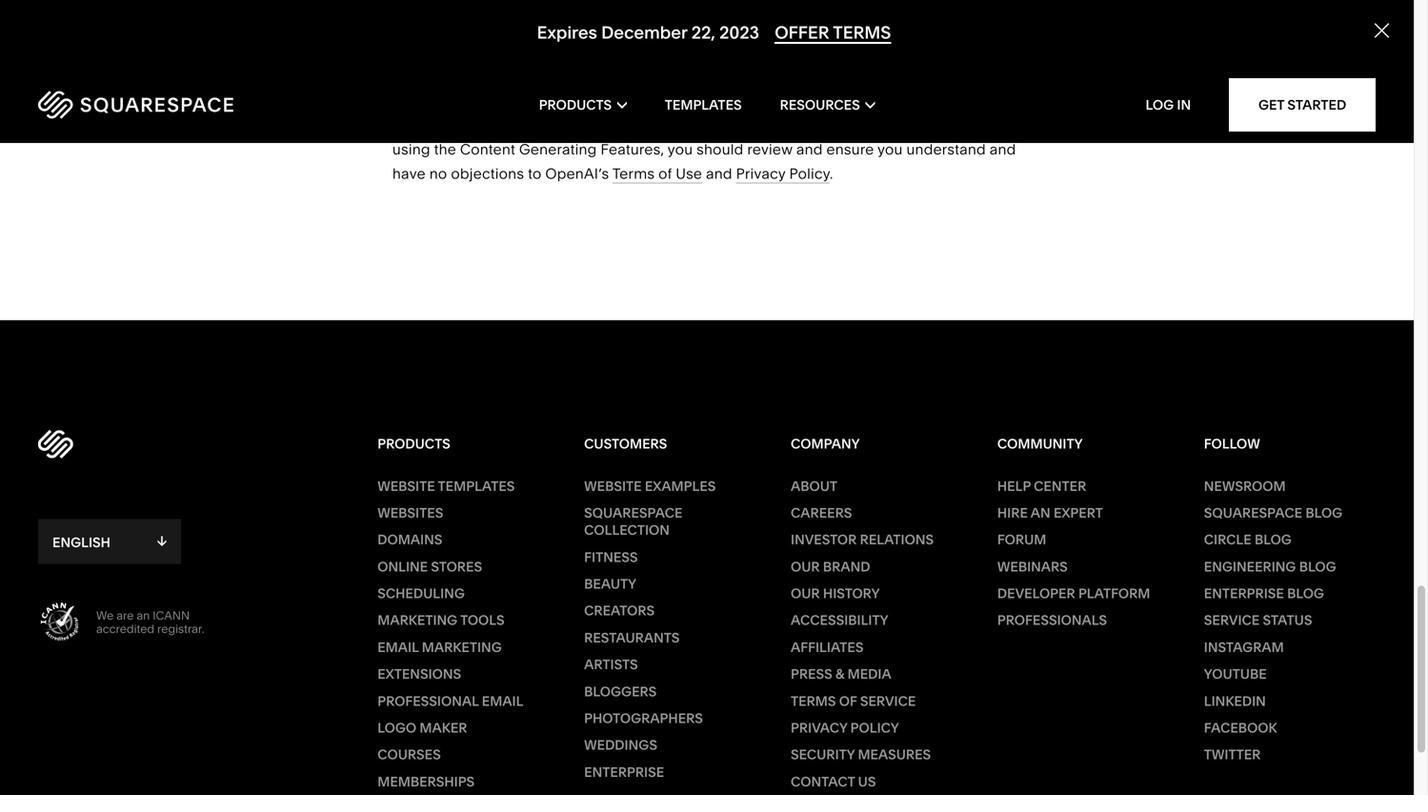 Task type: locate. For each thing, give the bounding box(es) containing it.
templates down terms,
[[665, 97, 742, 113]]

resources
[[780, 97, 861, 113]]

0 horizontal spatial privacy
[[737, 165, 786, 182]]

by up date
[[468, 43, 485, 61]]

developer
[[998, 585, 1076, 602]]

squarespace down ("openai").
[[465, 116, 556, 134]]

↓
[[157, 533, 167, 549]]

developer platform
[[998, 585, 1151, 602]]

the left only
[[741, 67, 763, 85]]

blog
[[1306, 505, 1343, 521], [1255, 532, 1293, 548], [1300, 558, 1337, 575], [1288, 585, 1325, 602]]

0 vertical spatial generating
[[807, 19, 885, 36]]

will down the provider
[[941, 92, 964, 109]]

newsroom
[[1205, 478, 1287, 494]]

to
[[560, 116, 574, 134], [528, 165, 542, 182]]

log             in
[[1146, 97, 1192, 113]]

1 vertical spatial generated
[[798, 116, 870, 134]]

webinars link
[[998, 558, 1170, 575]]

2 squarespace logo image from the top
[[38, 430, 73, 458]]

stores
[[431, 558, 482, 575]]

generating down only
[[719, 92, 797, 109]]

email up extensions
[[378, 639, 419, 655]]

2 squarespace logo link from the top
[[38, 425, 378, 463]]

our brand link
[[791, 558, 963, 575]]

1 vertical spatial squarespace logo image
[[38, 430, 73, 458]]

by left our
[[761, 43, 778, 61]]

0 horizontal spatial website
[[378, 478, 435, 494]]

press & media link
[[791, 666, 963, 683]]

privacy policy
[[791, 720, 900, 736]]

and down before
[[990, 140, 1017, 158]]

started
[[1288, 97, 1347, 113]]

privacy
[[737, 165, 786, 182], [791, 720, 848, 736]]

ai right 6.
[[408, 19, 423, 36]]

software
[[632, 43, 691, 61]]

0 vertical spatial email
[[378, 639, 419, 655]]

0 vertical spatial products
[[539, 97, 612, 113]]

in
[[1178, 97, 1192, 113]]

about link
[[791, 477, 963, 495]]

you
[[576, 92, 602, 109], [668, 140, 693, 158], [878, 140, 903, 158]]

enterprise for enterprise blog
[[1205, 585, 1285, 602]]

enterprise
[[1205, 585, 1285, 602], [584, 764, 665, 780]]

0 vertical spatial enterprise
[[1205, 585, 1285, 602]]

main content
[[0, 0, 1429, 186]]

your left input
[[868, 92, 898, 109]]

help
[[998, 478, 1031, 494]]

online stores
[[378, 558, 482, 575]]

0 vertical spatial terms
[[833, 22, 892, 43]]

email marketing link
[[378, 639, 550, 656]]

get
[[1259, 97, 1285, 113]]

2 horizontal spatial you
[[878, 140, 903, 158]]

1 vertical spatial providers.
[[946, 43, 1015, 61]]

0 horizontal spatial you
[[576, 92, 602, 109]]

1 horizontal spatial to
[[560, 116, 574, 134]]

website templates
[[378, 478, 515, 494]]

0 vertical spatial generated
[[393, 43, 465, 61]]

website
[[378, 478, 435, 494], [584, 478, 642, 494]]

1 our from the top
[[791, 558, 820, 575]]

enterprise down engineering
[[1205, 585, 1285, 602]]

the left date
[[431, 67, 454, 85]]

website up websites
[[378, 478, 435, 494]]

squarespace
[[465, 116, 556, 134], [584, 505, 683, 521], [1205, 505, 1303, 521]]

of up privacy policy on the right bottom of the page
[[840, 693, 858, 709]]

0 vertical spatial marketing
[[378, 612, 458, 628]]

0 horizontal spatial your
[[664, 116, 694, 134]]

policy
[[790, 165, 830, 182], [851, 720, 900, 736]]

is
[[952, 19, 963, 36], [999, 67, 1010, 85]]

content up objections
[[460, 140, 516, 158]]

1 horizontal spatial products
[[539, 97, 612, 113]]

output up should
[[698, 116, 746, 134]]

1 vertical spatial is
[[999, 67, 1010, 85]]

generating left 'features'
[[807, 19, 885, 36]]

policy down review at the right of the page
[[790, 165, 830, 182]]

privacy up security
[[791, 720, 848, 736]]

features, up terms of use 'link' at the left of page
[[601, 140, 665, 158]]

0 horizontal spatial squarespace
[[465, 116, 556, 134]]

terms of use link
[[613, 165, 703, 183]]

creators link
[[584, 602, 756, 620]]

log             in link
[[1146, 97, 1192, 113]]

the up no
[[434, 140, 457, 158]]

domains
[[378, 532, 443, 548]]

1 horizontal spatial website
[[584, 478, 642, 494]]

0 horizontal spatial policy
[[790, 165, 830, 182]]

0 vertical spatial providers.
[[549, 19, 620, 36]]

squarespace logo image inside squarespace logo link
[[38, 430, 73, 458]]

is right the provider
[[999, 67, 1010, 85]]

you up use
[[668, 140, 693, 158]]

tools
[[461, 612, 505, 628]]

blog for circle blog
[[1255, 532, 1293, 548]]

2 vertical spatial terms
[[791, 693, 837, 709]]

1 vertical spatial features,
[[601, 140, 665, 158]]

before
[[954, 116, 1000, 134]]

ai right our
[[808, 43, 822, 61]]

1 vertical spatial email
[[482, 693, 524, 709]]

privacy down review at the right of the page
[[737, 165, 786, 182]]

0 horizontal spatial generating
[[519, 140, 597, 158]]

online stores link
[[378, 558, 550, 575]]

logo maker link
[[378, 719, 550, 737]]

llc
[[453, 92, 480, 109]]

our down our brand
[[791, 585, 820, 602]]

accessibility
[[791, 612, 889, 628]]

you right the 'if'
[[576, 92, 602, 109]]

2 vertical spatial software
[[817, 67, 878, 85]]

squarespace up the circle blog
[[1205, 505, 1303, 521]]

terms for terms of service
[[791, 693, 837, 709]]

2 vertical spatial ai
[[799, 67, 814, 85]]

1 horizontal spatial generating
[[719, 92, 797, 109]]

content down intelligence
[[551, 67, 607, 85]]

our for our brand
[[791, 558, 820, 575]]

features, up ensure on the top
[[800, 92, 864, 109]]

no
[[430, 165, 448, 182]]

linkedin link
[[1205, 692, 1377, 710]]

website inside "link"
[[378, 478, 435, 494]]

artists
[[584, 656, 638, 673]]

beauty
[[584, 576, 637, 592]]

help center link
[[998, 477, 1170, 495]]

output
[[653, 19, 701, 36], [698, 116, 746, 134]]

resources button
[[780, 67, 875, 143]]

&
[[836, 666, 845, 682]]

0 horizontal spatial enterprise
[[584, 764, 665, 780]]

you down openai. at the top of page
[[878, 140, 903, 158]]

and right "openai"
[[634, 116, 661, 134]]

0 vertical spatial features,
[[800, 92, 864, 109]]

get started link
[[1230, 78, 1377, 132]]

squarespace up collection
[[584, 505, 683, 521]]

0 vertical spatial policy
[[790, 165, 830, 182]]

0 horizontal spatial features,
[[601, 140, 665, 158]]

1 vertical spatial templates
[[438, 478, 515, 494]]

software down offer terms
[[826, 43, 887, 61]]

1 horizontal spatial enterprise
[[1205, 585, 1285, 602]]

to left openai's
[[528, 165, 542, 182]]

our for our history
[[791, 585, 820, 602]]

1 vertical spatial squarespace logo link
[[38, 425, 378, 463]]

our
[[782, 43, 804, 61]]

will
[[941, 92, 964, 109], [750, 116, 772, 134]]

1 horizontal spatial providers.
[[946, 43, 1015, 61]]

investor
[[791, 532, 857, 548]]

youtube
[[1205, 666, 1268, 682]]

0 vertical spatial software
[[427, 19, 489, 36]]

software
[[427, 19, 489, 36], [826, 43, 887, 61], [817, 67, 878, 85]]

squarespace blog
[[1205, 505, 1343, 521]]

1 vertical spatial enterprise
[[584, 764, 665, 780]]

1 vertical spatial policy
[[851, 720, 900, 736]]

features,
[[800, 92, 864, 109], [601, 140, 665, 158]]

blog down newsroom link in the right bottom of the page
[[1306, 505, 1343, 521]]

marketing down scheduling
[[378, 612, 458, 628]]

ai
[[408, 19, 423, 36], [808, 43, 822, 61], [799, 67, 814, 85]]

relations
[[860, 532, 934, 548]]

intelligence
[[547, 43, 628, 61]]

generated up as on the top left of the page
[[393, 43, 465, 61]]

website up squarespace collection
[[584, 478, 642, 494]]

is right 'features'
[[952, 19, 963, 36]]

software up resources
[[817, 67, 878, 85]]

privacy policy link down terms of service link
[[791, 719, 963, 737]]

0 vertical spatial our
[[791, 558, 820, 575]]

review
[[748, 140, 793, 158]]

ensure
[[827, 140, 875, 158]]

and down should
[[706, 165, 733, 182]]

1 vertical spatial products
[[378, 436, 451, 452]]

main content containing expires
[[0, 0, 1429, 186]]

0 horizontal spatial generated
[[393, 43, 465, 61]]

0 vertical spatial squarespace logo link
[[38, 91, 306, 119]]

2 horizontal spatial generating
[[807, 19, 885, 36]]

1 vertical spatial privacy
[[791, 720, 848, 736]]

be up before
[[967, 92, 985, 109]]

affiliates
[[791, 639, 864, 655]]

logo maker
[[378, 720, 468, 736]]

will up review at the right of the page
[[750, 116, 772, 134]]

enterprise blog link
[[1205, 585, 1377, 602]]

0 vertical spatial privacy
[[737, 165, 786, 182]]

maker
[[420, 720, 468, 736]]

0 vertical spatial is
[[952, 19, 963, 36]]

privacy policy link down review at the right of the page
[[737, 165, 830, 183]]

scheduling
[[378, 585, 465, 602]]

the up provided
[[722, 19, 744, 36]]

generating up openai's
[[519, 140, 597, 158]]

service up instagram
[[1205, 612, 1260, 628]]

2 horizontal spatial squarespace
[[1205, 505, 1303, 521]]

providers. up the provider
[[946, 43, 1015, 61]]

blog for enterprise blog
[[1288, 585, 1325, 602]]

objections
[[451, 165, 524, 182]]

terms right offer
[[833, 22, 892, 43]]

blog down 'squarespace blog'
[[1255, 532, 1293, 548]]

squarespace logo link
[[38, 91, 306, 119], [38, 425, 378, 463]]

0 horizontal spatial email
[[378, 639, 419, 655]]

terms down press
[[791, 693, 837, 709]]

providers. inside the output of the content generating features is generated by artificial intelligence software provided by our ai software service providers. as of the date of these content generation terms, the only ai software service provider is openai, llc ("openai"). if you use the content generating features, your input will be shared by squarespace to openai and your output will be generated by openai. before using the content generating features, you should review and ensure you understand and have no objections to openai's
[[946, 43, 1015, 61]]

platform
[[1079, 585, 1151, 602]]

1 vertical spatial will
[[750, 116, 772, 134]]

1 horizontal spatial email
[[482, 693, 524, 709]]

the down generation
[[634, 92, 656, 109]]

terms of service
[[791, 693, 916, 709]]

0 vertical spatial privacy policy link
[[737, 165, 830, 183]]

providers. up intelligence
[[549, 19, 620, 36]]

bloggers link
[[584, 683, 756, 700]]

terms left use
[[613, 165, 655, 182]]

1 vertical spatial terms
[[613, 165, 655, 182]]

1 horizontal spatial squarespace
[[584, 505, 683, 521]]

1 website from the left
[[378, 478, 435, 494]]

0 vertical spatial will
[[941, 92, 964, 109]]

2 vertical spatial generating
[[519, 140, 597, 158]]

restaurants
[[584, 630, 680, 646]]

policy down terms of service link
[[851, 720, 900, 736]]

blog for engineering blog
[[1300, 558, 1337, 575]]

and right review at the right of the page
[[797, 140, 823, 158]]

by
[[468, 43, 485, 61], [761, 43, 778, 61], [444, 116, 461, 134], [874, 116, 890, 134]]

1 vertical spatial our
[[791, 585, 820, 602]]

0 horizontal spatial products
[[378, 436, 451, 452]]

email down extensions link
[[482, 693, 524, 709]]

enterprise down weddings in the left bottom of the page
[[584, 764, 665, 780]]

1 vertical spatial to
[[528, 165, 542, 182]]

1 horizontal spatial is
[[999, 67, 1010, 85]]

service up input
[[882, 67, 934, 85]]

blog down circle blog link
[[1300, 558, 1337, 575]]

twitter
[[1205, 747, 1262, 763]]

software up date
[[427, 19, 489, 36]]

squarespace for customers
[[584, 505, 683, 521]]

1 horizontal spatial be
[[967, 92, 985, 109]]

generated down resources
[[798, 116, 870, 134]]

squarespace logo image
[[38, 91, 234, 119], [38, 430, 73, 458]]

2 our from the top
[[791, 585, 820, 602]]

weddings
[[584, 737, 658, 753]]

extensions link
[[378, 666, 550, 683]]

products up website templates
[[378, 436, 451, 452]]

by up ensure on the top
[[874, 116, 890, 134]]

0 vertical spatial output
[[653, 19, 701, 36]]

blog for squarespace blog
[[1306, 505, 1343, 521]]

0 vertical spatial squarespace logo image
[[38, 91, 234, 119]]

email marketing
[[378, 639, 502, 655]]

your up use
[[664, 116, 694, 134]]

1 horizontal spatial templates
[[665, 97, 742, 113]]

be up review at the right of the page
[[776, 116, 794, 134]]

products up "openai"
[[539, 97, 612, 113]]

1 vertical spatial be
[[776, 116, 794, 134]]

our down investor on the bottom right of page
[[791, 558, 820, 575]]

output up software
[[653, 19, 701, 36]]

templates up websites link
[[438, 478, 515, 494]]

blog down the engineering blog link
[[1288, 585, 1325, 602]]

squarespace for follow
[[1205, 505, 1303, 521]]

squarespace inside the output of the content generating features is generated by artificial intelligence software provided by our ai software service providers. as of the date of these content generation terms, the only ai software service provider is openai, llc ("openai"). if you use the content generating features, your input will be shared by squarespace to openai and your output will be generated by openai. before using the content generating features, you should review and ensure you understand and have no objections to openai's
[[465, 116, 556, 134]]

newsroom link
[[1205, 477, 1377, 495]]

0 vertical spatial your
[[868, 92, 898, 109]]

scheduling link
[[378, 585, 550, 602]]

ai right only
[[799, 67, 814, 85]]

0 horizontal spatial templates
[[438, 478, 515, 494]]

1 horizontal spatial privacy
[[791, 720, 848, 736]]

professionals link
[[998, 612, 1170, 629]]

2 website from the left
[[584, 478, 642, 494]]

1 horizontal spatial will
[[941, 92, 964, 109]]

to down the 'if'
[[560, 116, 574, 134]]

professional email
[[378, 693, 524, 709]]

templates
[[665, 97, 742, 113], [438, 478, 515, 494]]

marketing down marketing tools link
[[422, 639, 502, 655]]



Task type: vqa. For each thing, say whether or not it's contained in the screenshot.
the Content
yes



Task type: describe. For each thing, give the bounding box(es) containing it.
circle
[[1205, 532, 1252, 548]]

memberships link
[[378, 773, 550, 790]]

.
[[830, 165, 834, 182]]

the output of the content generating features is generated by artificial intelligence software provided by our ai software service providers. as of the date of these content generation terms, the only ai software service provider is openai, llc ("openai"). if you use the content generating features, your input will be shared by squarespace to openai and your output will be generated by openai. before using the content generating features, you should review and ensure you understand and have no objections to openai's
[[393, 19, 1020, 182]]

youtube link
[[1205, 666, 1377, 683]]

templates link
[[665, 67, 742, 143]]

online
[[378, 558, 428, 575]]

only
[[767, 67, 796, 85]]

accessibility link
[[791, 612, 963, 629]]

terms for terms of use and privacy policy .
[[613, 165, 655, 182]]

1 horizontal spatial policy
[[851, 720, 900, 736]]

content down terms,
[[660, 92, 715, 109]]

collection
[[584, 522, 670, 538]]

examples
[[645, 478, 716, 494]]

these
[[509, 67, 548, 85]]

webinars
[[998, 558, 1068, 575]]

developer platform link
[[998, 585, 1170, 602]]

marketing tools
[[378, 612, 505, 628]]

contact
[[791, 774, 855, 790]]

1 horizontal spatial generated
[[798, 116, 870, 134]]

security measures
[[791, 747, 932, 763]]

service up the artificial
[[493, 19, 545, 36]]

generation
[[610, 67, 688, 85]]

1 horizontal spatial you
[[668, 140, 693, 158]]

openai.
[[894, 116, 951, 134]]

extensions
[[378, 666, 462, 682]]

facebook
[[1205, 720, 1278, 736]]

hire an expert link
[[998, 504, 1170, 522]]

squarespace collection
[[584, 505, 683, 538]]

1 vertical spatial generating
[[719, 92, 797, 109]]

expires december 22, 2023
[[537, 22, 760, 43]]

fitness link
[[584, 548, 756, 566]]

professional email link
[[378, 692, 550, 710]]

by down llc
[[444, 116, 461, 134]]

content up our
[[748, 19, 803, 36]]

0 horizontal spatial will
[[750, 116, 772, 134]]

us
[[859, 774, 877, 790]]

website examples link
[[584, 477, 756, 495]]

1 vertical spatial your
[[664, 116, 694, 134]]

forum link
[[998, 531, 1170, 548]]

security measures link
[[791, 746, 963, 763]]

products inside button
[[539, 97, 612, 113]]

1 horizontal spatial features,
[[800, 92, 864, 109]]

professional
[[378, 693, 479, 709]]

0 horizontal spatial be
[[776, 116, 794, 134]]

date
[[457, 67, 488, 85]]

of left use
[[659, 165, 672, 182]]

terms of service link
[[791, 692, 963, 710]]

0 vertical spatial to
[[560, 116, 574, 134]]

have
[[393, 165, 426, 182]]

service down 'features'
[[891, 43, 942, 61]]

openai's
[[546, 165, 609, 182]]

provider
[[937, 67, 995, 85]]

instagram link
[[1205, 639, 1377, 656]]

privacy policy link inside main content
[[737, 165, 830, 183]]

1 vertical spatial software
[[826, 43, 887, 61]]

photographers link
[[584, 710, 756, 727]]

service down press & media link
[[861, 693, 916, 709]]

bloggers
[[584, 683, 657, 700]]

0 vertical spatial ai
[[408, 19, 423, 36]]

follow
[[1205, 436, 1261, 452]]

professionals
[[998, 612, 1108, 628]]

press & media
[[791, 666, 892, 682]]

1 squarespace logo link from the top
[[38, 91, 306, 119]]

shared
[[393, 116, 441, 134]]

openai,
[[393, 92, 449, 109]]

contact us
[[791, 774, 877, 790]]

0 horizontal spatial is
[[952, 19, 963, 36]]

investor relations link
[[791, 531, 963, 548]]

enterprise blog
[[1205, 585, 1325, 602]]

terms,
[[691, 67, 737, 85]]

expires
[[537, 22, 598, 43]]

history
[[824, 585, 880, 602]]

as
[[393, 67, 410, 85]]

templates inside "link"
[[438, 478, 515, 494]]

0 horizontal spatial providers.
[[549, 19, 620, 36]]

1 vertical spatial privacy policy link
[[791, 719, 963, 737]]

twitter link
[[1205, 746, 1377, 763]]

website for website examples
[[584, 478, 642, 494]]

website for website templates
[[378, 478, 435, 494]]

0 vertical spatial templates
[[665, 97, 742, 113]]

enterprise link
[[584, 763, 756, 781]]

openai
[[577, 116, 631, 134]]

0 horizontal spatial to
[[528, 165, 542, 182]]

community
[[998, 436, 1083, 452]]

engineering blog link
[[1205, 558, 1377, 575]]

1 vertical spatial output
[[698, 116, 746, 134]]

0 vertical spatial be
[[967, 92, 985, 109]]

december
[[602, 22, 688, 43]]

hire
[[998, 505, 1029, 521]]

affiliates link
[[791, 639, 963, 656]]

6. ai software service providers.
[[393, 19, 623, 36]]

courses
[[378, 747, 441, 763]]

fitness
[[584, 549, 638, 565]]

22,
[[692, 22, 716, 43]]

website templates link
[[378, 477, 550, 495]]

artificial
[[489, 43, 543, 61]]

center
[[1034, 478, 1087, 494]]

provided
[[695, 43, 758, 61]]

about
[[791, 478, 838, 494]]

use
[[676, 165, 703, 182]]

products button
[[539, 67, 627, 143]]

1 squarespace logo image from the top
[[38, 91, 234, 119]]

input
[[902, 92, 937, 109]]

offer terms
[[775, 22, 892, 43]]

careers link
[[791, 504, 963, 522]]

service status
[[1205, 612, 1313, 628]]

log
[[1146, 97, 1175, 113]]

1 horizontal spatial your
[[868, 92, 898, 109]]

website examples
[[584, 478, 716, 494]]

marketing tools link
[[378, 612, 550, 629]]

courses link
[[378, 746, 550, 763]]

enterprise for enterprise
[[584, 764, 665, 780]]

of up provided
[[704, 19, 718, 36]]

memberships
[[378, 774, 475, 790]]

weddings link
[[584, 737, 756, 754]]

forum
[[998, 532, 1047, 548]]

beauty link
[[584, 575, 756, 593]]

of right date
[[492, 67, 505, 85]]

of right as on the top left of the page
[[414, 67, 428, 85]]

1 vertical spatial ai
[[808, 43, 822, 61]]

1 vertical spatial marketing
[[422, 639, 502, 655]]

photographers
[[584, 710, 703, 726]]

press
[[791, 666, 833, 682]]

should
[[697, 140, 744, 158]]

domains link
[[378, 531, 550, 548]]



